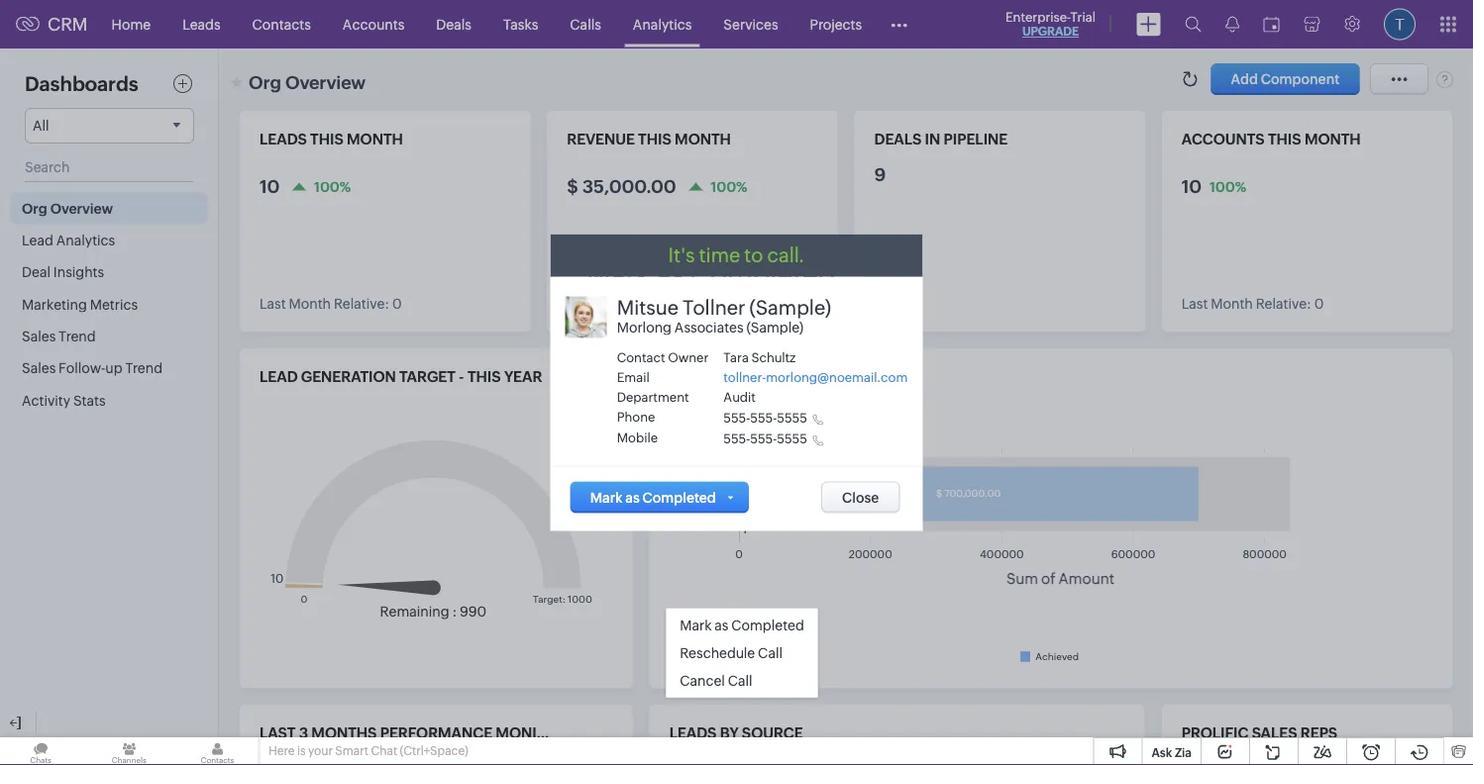Task type: locate. For each thing, give the bounding box(es) containing it.
mitsue
[[617, 297, 679, 319]]

1 horizontal spatial year
[[846, 369, 884, 386]]

your
[[308, 745, 333, 758]]

activity stats
[[22, 393, 106, 409]]

2 relative: from the left
[[641, 296, 697, 312]]

0 vertical spatial mark
[[590, 490, 623, 506]]

0 vertical spatial trend
[[59, 329, 96, 344]]

last month relative: 0 for 10
[[260, 296, 402, 312]]

tollner-morlong@noemail.com link
[[723, 370, 908, 385]]

(ctrl+space)
[[400, 745, 468, 758]]

1 5555 from the top
[[777, 411, 807, 426]]

0 vertical spatial 555-555-5555
[[723, 411, 807, 426]]

here
[[268, 745, 295, 758]]

0 vertical spatial leads
[[260, 131, 307, 148]]

100% down accounts
[[1210, 179, 1246, 194]]

trend
[[59, 329, 96, 344], [125, 361, 163, 377]]

2 horizontal spatial month
[[1211, 296, 1253, 312]]

-
[[459, 369, 464, 386], [800, 369, 806, 386]]

call down reschedule call
[[728, 673, 753, 689]]

trend right up
[[125, 361, 163, 377]]

1 horizontal spatial revenue
[[669, 369, 737, 386]]

1 vertical spatial mark as completed
[[680, 618, 804, 634]]

1 vertical spatial revenue
[[669, 369, 737, 386]]

10 for 10
[[260, 176, 280, 197]]

months
[[311, 725, 377, 743]]

mark up reschedule
[[680, 618, 712, 634]]

1 horizontal spatial analytics
[[633, 16, 692, 32]]

2 5555 from the top
[[777, 432, 807, 446]]

this for leads
[[310, 131, 344, 148]]

by
[[720, 725, 739, 743]]

2 100% from the left
[[711, 179, 747, 194]]

call for cancel call
[[728, 673, 753, 689]]

0 horizontal spatial target
[[399, 369, 456, 386]]

target down schultz
[[741, 369, 797, 386]]

1 555-555-5555 from the top
[[723, 411, 807, 426]]

enterprise-trial upgrade
[[1006, 9, 1096, 38]]

2 month from the left
[[675, 131, 731, 148]]

contact owner
[[617, 350, 709, 365]]

1 horizontal spatial relative:
[[641, 296, 697, 312]]

1 vertical spatial completed
[[731, 618, 804, 634]]

0 vertical spatial 5555
[[777, 411, 807, 426]]

2 0 from the left
[[700, 296, 709, 312]]

mark down mobile
[[590, 490, 623, 506]]

here is your smart chat (ctrl+space)
[[268, 745, 468, 758]]

1 horizontal spatial last month relative: 0
[[567, 296, 709, 312]]

revenue for revenue this month
[[567, 131, 635, 148]]

0 horizontal spatial 100%
[[314, 179, 351, 194]]

lead
[[260, 369, 298, 386]]

projects link
[[794, 0, 878, 48]]

1 horizontal spatial month
[[675, 131, 731, 148]]

1 horizontal spatial as
[[715, 618, 729, 634]]

channels image
[[88, 738, 170, 766]]

1 sales from the top
[[22, 329, 56, 344]]

as down mobile
[[625, 490, 640, 506]]

enterprise-
[[1006, 9, 1071, 24]]

2 horizontal spatial last
[[1182, 296, 1208, 312]]

accounts
[[1182, 131, 1265, 148]]

chat
[[371, 745, 397, 758]]

1 horizontal spatial 100%
[[711, 179, 747, 194]]

follow-
[[59, 361, 105, 377]]

555-555-5555
[[723, 411, 807, 426], [723, 432, 807, 446]]

call
[[758, 646, 783, 661], [728, 673, 753, 689]]

call right reschedule
[[758, 646, 783, 661]]

in
[[925, 131, 940, 148]]

1 horizontal spatial mark
[[680, 618, 712, 634]]

1 horizontal spatial leads
[[669, 725, 717, 743]]

month
[[289, 296, 331, 312], [596, 296, 638, 312], [1211, 296, 1253, 312]]

0
[[392, 296, 402, 312], [700, 296, 709, 312], [1314, 296, 1324, 312]]

2 last from the left
[[567, 296, 593, 312]]

2 horizontal spatial 100%
[[1210, 179, 1246, 194]]

2 sales from the top
[[22, 361, 56, 377]]

0 horizontal spatial revenue
[[567, 131, 635, 148]]

3 month from the left
[[1305, 131, 1361, 148]]

3 relative: from the left
[[1256, 296, 1312, 312]]

2 horizontal spatial relative:
[[1256, 296, 1312, 312]]

1 horizontal spatial target
[[741, 369, 797, 386]]

sales follow-up trend
[[22, 361, 163, 377]]

morlong
[[617, 319, 672, 335]]

0 horizontal spatial analytics
[[56, 233, 115, 248]]

3 last month relative: 0 from the left
[[1182, 296, 1324, 312]]

1 year from the left
[[504, 369, 542, 386]]

revenue down owner
[[669, 369, 737, 386]]

1 vertical spatial sales
[[22, 361, 56, 377]]

1 horizontal spatial last
[[567, 296, 593, 312]]

mitsue tollner (sample) link
[[617, 297, 865, 319]]

0 horizontal spatial relative:
[[334, 296, 389, 312]]

last 3 months performance monitor
[[260, 725, 566, 743]]

555-
[[723, 411, 750, 426], [750, 411, 777, 426], [723, 432, 750, 446], [750, 432, 777, 446]]

1 relative: from the left
[[334, 296, 389, 312]]

0 vertical spatial as
[[625, 490, 640, 506]]

1 last month relative: 0 from the left
[[260, 296, 402, 312]]

dashboards
[[25, 73, 138, 96]]

5555 for mobile
[[777, 432, 807, 446]]

10 down accounts
[[1182, 176, 1202, 197]]

projects
[[810, 16, 862, 32]]

target right generation
[[399, 369, 456, 386]]

services link
[[708, 0, 794, 48]]

0 horizontal spatial last month relative: 0
[[260, 296, 402, 312]]

1 10 from the left
[[260, 176, 280, 197]]

to
[[744, 244, 763, 267]]

2 horizontal spatial last month relative: 0
[[1182, 296, 1324, 312]]

1 target from the left
[[399, 369, 456, 386]]

0 horizontal spatial trend
[[59, 329, 96, 344]]

0 horizontal spatial 0
[[392, 296, 402, 312]]

100% for 10
[[314, 179, 351, 194]]

morlong associates (sample) link
[[617, 319, 865, 335]]

reschedule call
[[680, 646, 783, 661]]

1 month from the left
[[289, 296, 331, 312]]

last for 10
[[260, 296, 286, 312]]

reschedule
[[680, 646, 755, 661]]

analytics
[[633, 16, 692, 32], [56, 233, 115, 248]]

1 vertical spatial call
[[728, 673, 753, 689]]

last month relative: 0 for $ 35,000.00
[[567, 296, 709, 312]]

1 horizontal spatial call
[[758, 646, 783, 661]]

3 month from the left
[[1211, 296, 1253, 312]]

revenue up $ 35,000.00
[[567, 131, 635, 148]]

0 vertical spatial analytics
[[633, 16, 692, 32]]

associates
[[675, 319, 744, 335]]

trend down marketing metrics
[[59, 329, 96, 344]]

1 vertical spatial 5555
[[777, 432, 807, 446]]

leads link
[[167, 0, 236, 48]]

this for revenue
[[638, 131, 672, 148]]

5555 for phone
[[777, 411, 807, 426]]

chats image
[[0, 738, 81, 766]]

1 horizontal spatial month
[[596, 296, 638, 312]]

overview
[[50, 200, 113, 216]]

last
[[260, 725, 296, 743]]

100% inside the 10 100%
[[1210, 179, 1246, 194]]

mobile
[[617, 430, 658, 445]]

1 horizontal spatial -
[[800, 369, 806, 386]]

0 horizontal spatial -
[[459, 369, 464, 386]]

this
[[310, 131, 344, 148], [638, 131, 672, 148], [1268, 131, 1301, 148], [468, 369, 501, 386], [809, 369, 842, 386]]

0 vertical spatial sales
[[22, 329, 56, 344]]

completed up reschedule call
[[731, 618, 804, 634]]

0 horizontal spatial year
[[504, 369, 542, 386]]

month
[[347, 131, 403, 148], [675, 131, 731, 148], [1305, 131, 1361, 148]]

home
[[112, 16, 151, 32]]

1 vertical spatial trend
[[125, 361, 163, 377]]

555-555-5555 for mobile
[[723, 432, 807, 446]]

1 month from the left
[[347, 131, 403, 148]]

1 0 from the left
[[392, 296, 402, 312]]

sales
[[1252, 725, 1297, 743]]

mark as completed down mobile
[[590, 490, 716, 506]]

lead
[[22, 233, 53, 248]]

mark as completed up reschedule call
[[680, 618, 804, 634]]

leads
[[260, 131, 307, 148], [669, 725, 717, 743]]

sales down marketing
[[22, 329, 56, 344]]

2 month from the left
[[596, 296, 638, 312]]

100% for $ 35,000.00
[[711, 179, 747, 194]]

1 horizontal spatial 0
[[700, 296, 709, 312]]

deals link
[[420, 0, 487, 48]]

2 last month relative: 0 from the left
[[567, 296, 709, 312]]

lead generation target - this year
[[260, 369, 542, 386]]

1 horizontal spatial trend
[[125, 361, 163, 377]]

0 horizontal spatial completed
[[642, 490, 716, 506]]

completed down mobile
[[642, 490, 716, 506]]

0 horizontal spatial 10
[[260, 176, 280, 197]]

relative:
[[334, 296, 389, 312], [641, 296, 697, 312], [1256, 296, 1312, 312]]

leads for leads this month
[[260, 131, 307, 148]]

contacts link
[[236, 0, 327, 48]]

100% up it's time to call.
[[711, 179, 747, 194]]

10
[[260, 176, 280, 197], [1182, 176, 1202, 197]]

$
[[567, 176, 578, 197]]

calls link
[[554, 0, 617, 48]]

2 horizontal spatial 0
[[1314, 296, 1324, 312]]

1 - from the left
[[459, 369, 464, 386]]

0 vertical spatial revenue
[[567, 131, 635, 148]]

0 horizontal spatial last
[[260, 296, 286, 312]]

2 10 from the left
[[1182, 176, 1202, 197]]

analytics right calls link
[[633, 16, 692, 32]]

month for 10
[[347, 131, 403, 148]]

0 horizontal spatial leads
[[260, 131, 307, 148]]

1 100% from the left
[[314, 179, 351, 194]]

1 horizontal spatial 10
[[1182, 176, 1202, 197]]

100%
[[314, 179, 351, 194], [711, 179, 747, 194], [1210, 179, 1246, 194]]

0 horizontal spatial month
[[289, 296, 331, 312]]

555-555-5555 for phone
[[723, 411, 807, 426]]

2 horizontal spatial month
[[1305, 131, 1361, 148]]

None button
[[1211, 63, 1360, 95], [821, 482, 900, 514], [1211, 63, 1360, 95], [821, 482, 900, 514]]

0 vertical spatial call
[[758, 646, 783, 661]]

lead analytics link
[[10, 224, 208, 256]]

1 last from the left
[[260, 296, 286, 312]]

$ 35,000.00
[[567, 176, 676, 197]]

leads
[[182, 16, 221, 32]]

org
[[22, 200, 47, 216]]

0 horizontal spatial month
[[347, 131, 403, 148]]

1 vertical spatial leads
[[669, 725, 717, 743]]

pipeline
[[944, 131, 1008, 148]]

trend inside sales follow-up trend link
[[125, 361, 163, 377]]

contact
[[617, 350, 665, 365]]

2 target from the left
[[741, 369, 797, 386]]

1 vertical spatial mark
[[680, 618, 712, 634]]

tasks link
[[487, 0, 554, 48]]

crm
[[48, 14, 88, 34]]

3 100% from the left
[[1210, 179, 1246, 194]]

2 - from the left
[[800, 369, 806, 386]]

1 vertical spatial analytics
[[56, 233, 115, 248]]

call for reschedule call
[[758, 646, 783, 661]]

10 down leads this month
[[260, 176, 280, 197]]

1 vertical spatial 555-555-5555
[[723, 432, 807, 446]]

sales up activity
[[22, 361, 56, 377]]

2 555-555-5555 from the top
[[723, 432, 807, 446]]

100% down leads this month
[[314, 179, 351, 194]]

department
[[617, 390, 689, 405]]

accounts this month
[[1182, 131, 1361, 148]]

analytics down overview
[[56, 233, 115, 248]]

0 horizontal spatial call
[[728, 673, 753, 689]]

as up reschedule
[[715, 618, 729, 634]]



Task type: vqa. For each thing, say whether or not it's contained in the screenshot.
the logo
no



Task type: describe. For each thing, give the bounding box(es) containing it.
mitsue tollner (sample) morlong associates (sample)
[[617, 297, 831, 335]]

0 vertical spatial completed
[[642, 490, 716, 506]]

3 last from the left
[[1182, 296, 1208, 312]]

this for accounts
[[1268, 131, 1301, 148]]

services
[[724, 16, 778, 32]]

phone
[[617, 410, 655, 424]]

home link
[[96, 0, 167, 48]]

leads this month
[[260, 131, 403, 148]]

0 vertical spatial mark as completed
[[590, 490, 716, 506]]

help image
[[1437, 70, 1453, 88]]

tara schultz
[[723, 350, 796, 365]]

it's
[[668, 244, 695, 267]]

trial
[[1071, 9, 1096, 24]]

marketing metrics link
[[10, 288, 208, 320]]

relative: for $ 35,000.00
[[641, 296, 697, 312]]

deals
[[436, 16, 472, 32]]

marketing metrics
[[22, 297, 138, 312]]

ask
[[1152, 747, 1172, 760]]

activity stats link
[[10, 384, 208, 416]]

accounts
[[343, 16, 405, 32]]

1 vertical spatial as
[[715, 618, 729, 634]]

deals in pipeline
[[874, 131, 1008, 148]]

last for $ 35,000.00
[[567, 296, 593, 312]]

prolific sales reps
[[1182, 725, 1338, 743]]

Search text field
[[25, 154, 193, 182]]

accounts link
[[327, 0, 420, 48]]

1 horizontal spatial completed
[[731, 618, 804, 634]]

monitor
[[496, 725, 566, 743]]

month for $ 35,000.00
[[675, 131, 731, 148]]

10 for 10 100%
[[1182, 176, 1202, 197]]

35,000.00
[[582, 176, 676, 197]]

audit
[[723, 390, 756, 405]]

ask zia
[[1152, 747, 1192, 760]]

deal insights
[[22, 265, 104, 280]]

revenue for revenue target - this year
[[669, 369, 737, 386]]

stats
[[73, 393, 106, 409]]

upgrade
[[1022, 25, 1079, 38]]

prolific
[[1182, 725, 1249, 743]]

contacts image
[[177, 738, 258, 766]]

zia
[[1175, 747, 1192, 760]]

9
[[874, 164, 886, 185]]

achieved
[[1036, 651, 1079, 663]]

deal insights link
[[10, 256, 208, 288]]

tara
[[723, 350, 749, 365]]

deals
[[874, 131, 922, 148]]

source
[[742, 725, 803, 743]]

sales for sales trend
[[22, 329, 56, 344]]

insights
[[53, 265, 104, 280]]

marketing
[[22, 297, 87, 312]]

sales trend link
[[10, 320, 208, 352]]

reps
[[1301, 725, 1338, 743]]

activity
[[22, 393, 70, 409]]

analytics link
[[617, 0, 708, 48]]

metrics
[[90, 297, 138, 312]]

3 0 from the left
[[1314, 296, 1324, 312]]

month for 10
[[289, 296, 331, 312]]

owner
[[668, 350, 709, 365]]

morlong@noemail.com
[[766, 370, 908, 385]]

0 for 10
[[392, 296, 402, 312]]

0 horizontal spatial as
[[625, 490, 640, 506]]

tasks
[[503, 16, 538, 32]]

generation
[[301, 369, 396, 386]]

time
[[699, 244, 740, 267]]

lead analytics
[[22, 233, 115, 248]]

calls
[[570, 16, 601, 32]]

2 year from the left
[[846, 369, 884, 386]]

0 for $ 35,000.00
[[700, 296, 709, 312]]

cancel
[[680, 673, 725, 689]]

schultz
[[751, 350, 796, 365]]

email
[[617, 370, 650, 385]]

10 100%
[[1182, 176, 1246, 197]]

0 horizontal spatial mark
[[590, 490, 623, 506]]

crm link
[[16, 14, 88, 34]]

relative: for 10
[[334, 296, 389, 312]]

leads by source
[[669, 725, 803, 743]]

contacts
[[252, 16, 311, 32]]

sales for sales follow-up trend
[[22, 361, 56, 377]]

performance
[[380, 725, 492, 743]]

smart
[[335, 745, 369, 758]]

revenue target - this year
[[669, 369, 884, 386]]

deal
[[22, 265, 51, 280]]

month for $ 35,000.00
[[596, 296, 638, 312]]

org overview
[[22, 200, 113, 216]]

it's time to call.
[[668, 244, 805, 267]]

revenue this month
[[567, 131, 731, 148]]

call.
[[767, 244, 805, 267]]

leads for leads by source
[[669, 725, 717, 743]]

trend inside sales trend link
[[59, 329, 96, 344]]

tollner-
[[723, 370, 766, 385]]

sales trend
[[22, 329, 96, 344]]

3
[[299, 725, 308, 743]]

tollner
[[683, 297, 746, 319]]

sales follow-up trend link
[[10, 352, 208, 384]]



